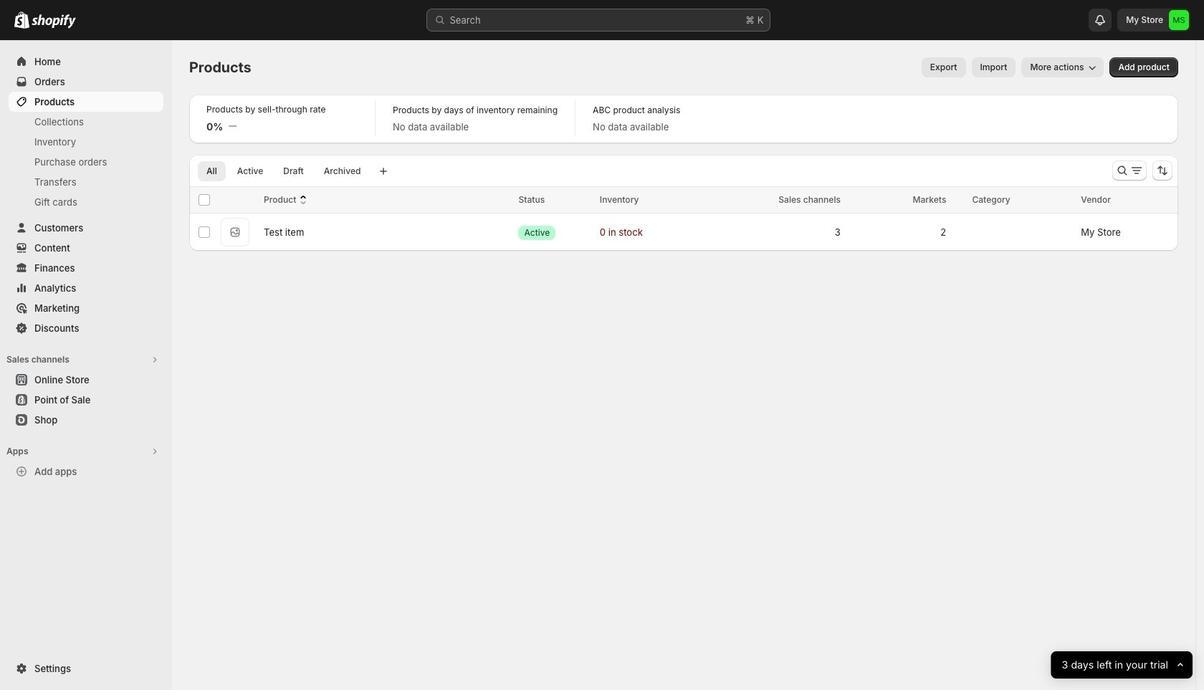 Task type: locate. For each thing, give the bounding box(es) containing it.
shopify image
[[14, 11, 29, 29], [32, 14, 76, 29]]

tab list
[[195, 161, 372, 181]]



Task type: describe. For each thing, give the bounding box(es) containing it.
my store image
[[1169, 10, 1189, 30]]

0 horizontal spatial shopify image
[[14, 11, 29, 29]]

1 horizontal spatial shopify image
[[32, 14, 76, 29]]



Task type: vqa. For each thing, say whether or not it's contained in the screenshot.
the Shopify image
yes



